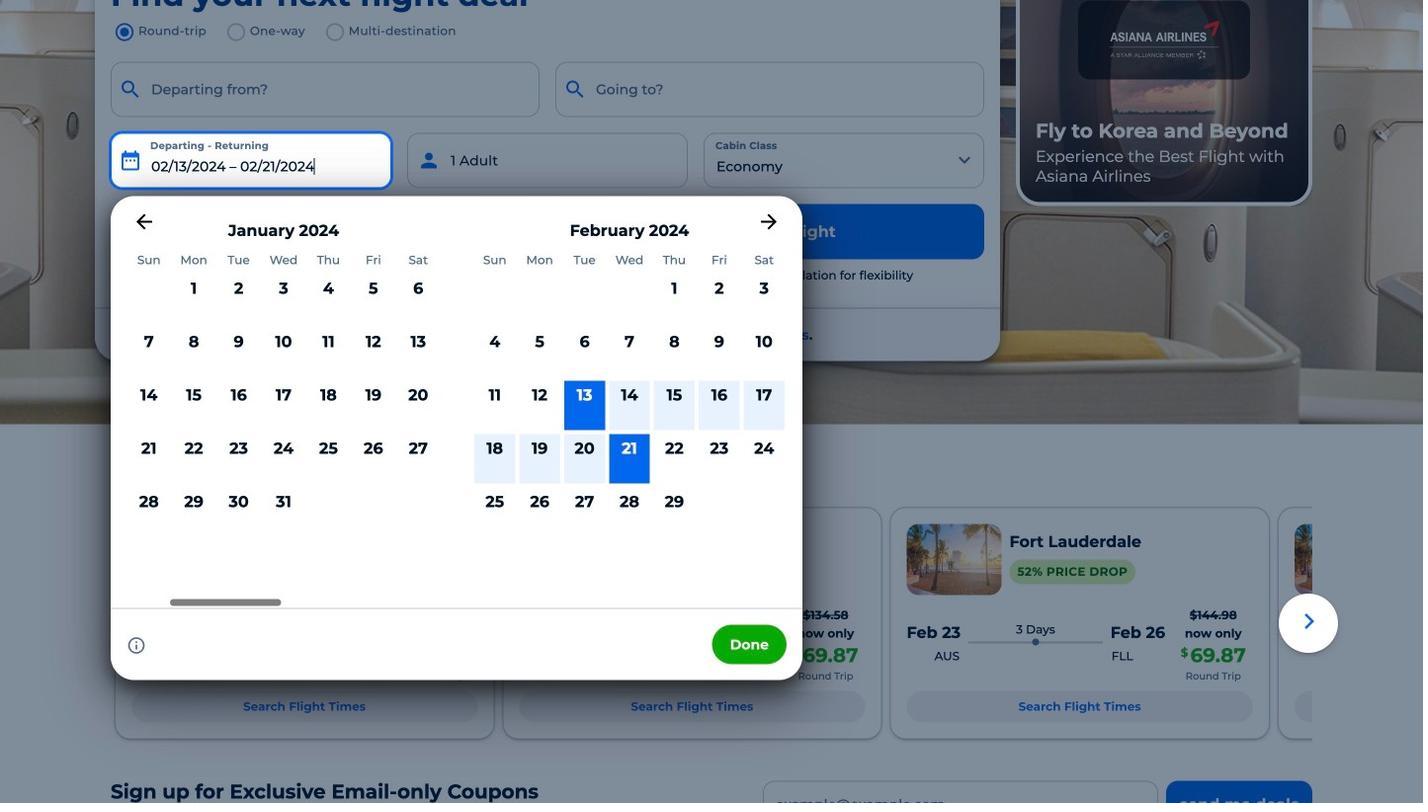 Task type: describe. For each thing, give the bounding box(es) containing it.
none field going to?
[[556, 62, 984, 117]]

1 fort lauderdale image image from the left
[[131, 524, 226, 595]]

Departing – Returning Date Picker field
[[111, 133, 391, 188]]

2 fort lauderdale image image from the left
[[907, 524, 1002, 595]]

flight-search-form element
[[0, 18, 992, 680]]

none field departing from?
[[111, 62, 540, 117]]

Going to? field
[[556, 62, 984, 117]]



Task type: locate. For each thing, give the bounding box(es) containing it.
fort lauderdale image image
[[131, 524, 226, 595], [907, 524, 1002, 595]]

advertisement region
[[1016, 0, 1313, 206]]

traveler selection text field
[[407, 133, 688, 188]]

0 horizontal spatial none field
[[111, 62, 540, 117]]

show december 2023 image
[[132, 210, 156, 234]]

Departing from? field
[[111, 62, 540, 117]]

1 none field from the left
[[111, 62, 540, 117]]

Promotion email input field
[[763, 781, 1158, 804]]

next image
[[1294, 606, 1326, 638]]

show february 2024 image
[[757, 210, 781, 234]]

2 none field from the left
[[556, 62, 984, 117]]

1 horizontal spatial fort lauderdale image image
[[907, 524, 1002, 595]]

None field
[[111, 62, 540, 117], [556, 62, 984, 117]]

1 horizontal spatial none field
[[556, 62, 984, 117]]

0 horizontal spatial fort lauderdale image image
[[131, 524, 226, 595]]



Task type: vqa. For each thing, say whether or not it's contained in the screenshot.
right field
yes



